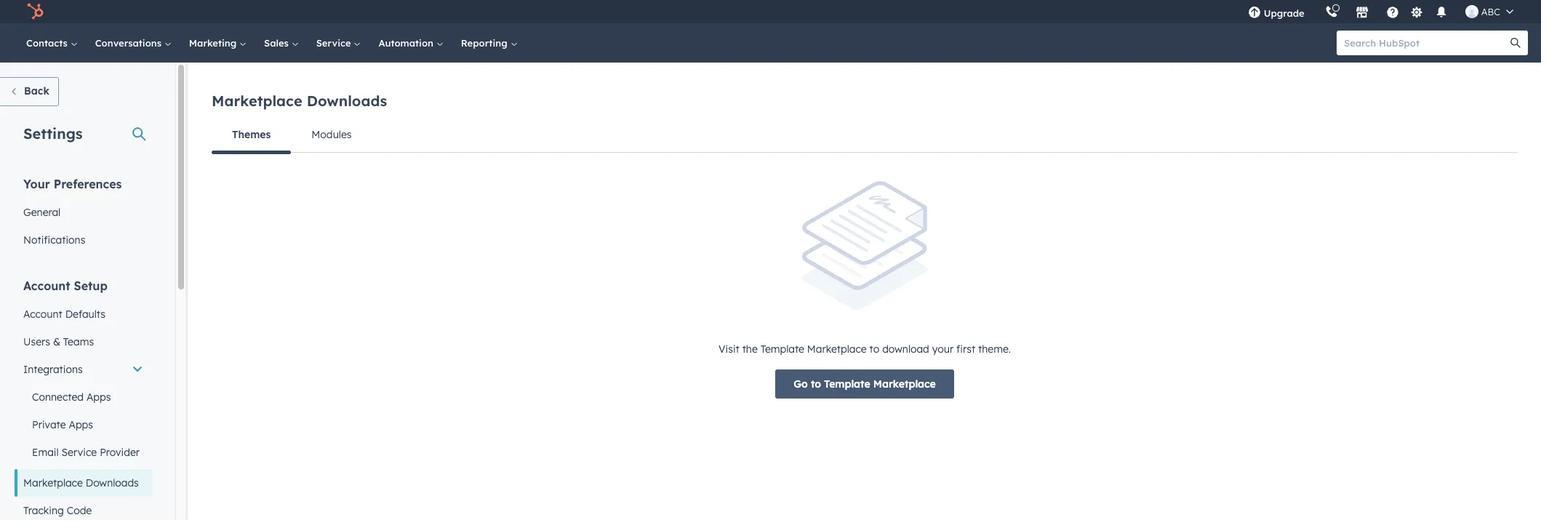 Task type: locate. For each thing, give the bounding box(es) containing it.
the
[[742, 342, 758, 355]]

provider
[[100, 446, 140, 459]]

private
[[32, 418, 66, 431]]

users & teams link
[[15, 328, 152, 356]]

downloads up modules
[[307, 92, 387, 110]]

template right the
[[761, 342, 804, 355]]

apps
[[86, 391, 111, 404], [69, 418, 93, 431]]

marketplace
[[212, 92, 302, 110], [807, 342, 867, 355], [873, 377, 936, 390], [23, 476, 83, 489]]

account up account defaults
[[23, 279, 70, 293]]

marketplace downloads link
[[15, 469, 152, 497]]

navigation
[[212, 117, 1518, 154]]

account inside "link"
[[23, 308, 62, 321]]

0 vertical spatial service
[[316, 37, 354, 49]]

0 vertical spatial apps
[[86, 391, 111, 404]]

1 account from the top
[[23, 279, 70, 293]]

connected
[[32, 391, 84, 404]]

apps down integrations button
[[86, 391, 111, 404]]

account for account defaults
[[23, 308, 62, 321]]

1 horizontal spatial service
[[316, 37, 354, 49]]

menu
[[1238, 0, 1524, 23]]

0 vertical spatial account
[[23, 279, 70, 293]]

template for to
[[824, 377, 870, 390]]

template for the
[[761, 342, 804, 355]]

account
[[23, 279, 70, 293], [23, 308, 62, 321]]

go
[[794, 377, 808, 390]]

0 horizontal spatial to
[[811, 377, 821, 390]]

0 horizontal spatial downloads
[[86, 476, 139, 489]]

notifications image
[[1435, 7, 1448, 20]]

reporting link
[[452, 23, 526, 63]]

marketplaces button
[[1347, 0, 1377, 23]]

alert
[[212, 181, 1518, 398]]

template down the visit the template marketplace to download your first theme.
[[824, 377, 870, 390]]

account defaults link
[[15, 300, 152, 328]]

1 horizontal spatial downloads
[[307, 92, 387, 110]]

notifications
[[23, 233, 85, 247]]

hubspot image
[[26, 3, 44, 20]]

account setup
[[23, 279, 107, 293]]

abc
[[1481, 6, 1500, 17]]

service inside account setup element
[[61, 446, 97, 459]]

modules link
[[291, 117, 372, 152]]

1 vertical spatial apps
[[69, 418, 93, 431]]

your
[[23, 177, 50, 191]]

0 vertical spatial marketplace downloads
[[212, 92, 387, 110]]

calling icon image
[[1325, 6, 1338, 19]]

service inside "link"
[[316, 37, 354, 49]]

downloads down provider
[[86, 476, 139, 489]]

marketplace downloads up modules link
[[212, 92, 387, 110]]

marketplace downloads inside "link"
[[23, 476, 139, 489]]

apps up email service provider link
[[69, 418, 93, 431]]

0 vertical spatial template
[[761, 342, 804, 355]]

1 vertical spatial to
[[811, 377, 821, 390]]

connected apps
[[32, 391, 111, 404]]

service right sales link
[[316, 37, 354, 49]]

0 vertical spatial to
[[870, 342, 880, 355]]

0 vertical spatial downloads
[[307, 92, 387, 110]]

to left download
[[870, 342, 880, 355]]

settings
[[23, 124, 83, 143]]

Search HubSpot search field
[[1337, 31, 1515, 55]]

2 account from the top
[[23, 308, 62, 321]]

integrations button
[[15, 356, 152, 383]]

1 horizontal spatial to
[[870, 342, 880, 355]]

service
[[316, 37, 354, 49], [61, 446, 97, 459]]

menu containing abc
[[1238, 0, 1524, 23]]

conversations link
[[86, 23, 180, 63]]

themes
[[232, 128, 271, 141]]

0 horizontal spatial template
[[761, 342, 804, 355]]

alert containing visit the template marketplace to download your first theme.
[[212, 181, 1518, 398]]

apps for private apps
[[69, 418, 93, 431]]

your preferences
[[23, 177, 122, 191]]

service down private apps link
[[61, 446, 97, 459]]

0 horizontal spatial service
[[61, 446, 97, 459]]

teams
[[63, 335, 94, 348]]

1 vertical spatial template
[[824, 377, 870, 390]]

marketplace downloads up the tracking code link
[[23, 476, 139, 489]]

account up users
[[23, 308, 62, 321]]

1 horizontal spatial template
[[824, 377, 870, 390]]

account setup element
[[15, 278, 152, 520]]

downloads
[[307, 92, 387, 110], [86, 476, 139, 489]]

setup
[[74, 279, 107, 293]]

to
[[870, 342, 880, 355], [811, 377, 821, 390]]

to right 'go'
[[811, 377, 821, 390]]

private apps
[[32, 418, 93, 431]]

template
[[761, 342, 804, 355], [824, 377, 870, 390]]

calling icon button
[[1319, 2, 1344, 21]]

tracking code link
[[15, 497, 152, 520]]

sales
[[264, 37, 291, 49]]

1 vertical spatial account
[[23, 308, 62, 321]]

0 horizontal spatial marketplace downloads
[[23, 476, 139, 489]]

apps for connected apps
[[86, 391, 111, 404]]

automation link
[[370, 23, 452, 63]]

tracking code
[[23, 504, 92, 517]]

settings link
[[1408, 4, 1426, 19]]

1 vertical spatial downloads
[[86, 476, 139, 489]]

1 vertical spatial service
[[61, 446, 97, 459]]

settings image
[[1410, 6, 1424, 19]]

private apps link
[[15, 411, 152, 439]]

notifications button
[[1429, 0, 1454, 23]]

&
[[53, 335, 60, 348]]

go to template marketplace
[[794, 377, 936, 390]]

code
[[67, 504, 92, 517]]

general
[[23, 206, 61, 219]]

1 vertical spatial marketplace downloads
[[23, 476, 139, 489]]

1 horizontal spatial marketplace downloads
[[212, 92, 387, 110]]

marketplace up tracking code
[[23, 476, 83, 489]]

integrations
[[23, 363, 83, 376]]

marketplace downloads
[[212, 92, 387, 110], [23, 476, 139, 489]]



Task type: describe. For each thing, give the bounding box(es) containing it.
email service provider link
[[15, 439, 152, 466]]

preferences
[[54, 177, 122, 191]]

marketing link
[[180, 23, 255, 63]]

search button
[[1503, 31, 1528, 55]]

upgrade
[[1264, 7, 1305, 19]]

theme.
[[978, 342, 1011, 355]]

email service provider
[[32, 446, 140, 459]]

first
[[956, 342, 975, 355]]

general link
[[15, 199, 152, 226]]

back
[[24, 84, 49, 97]]

reporting
[[461, 37, 510, 49]]

marketplace down download
[[873, 377, 936, 390]]

download
[[882, 342, 929, 355]]

users & teams
[[23, 335, 94, 348]]

contacts link
[[17, 23, 86, 63]]

marketplace up themes
[[212, 92, 302, 110]]

visit the template marketplace to download your first theme.
[[719, 342, 1011, 355]]

your
[[932, 342, 954, 355]]

themes link
[[212, 117, 291, 154]]

go to template marketplace link
[[776, 369, 954, 398]]

contacts
[[26, 37, 70, 49]]

help image
[[1386, 7, 1399, 20]]

upgrade image
[[1248, 7, 1261, 20]]

connected apps link
[[15, 383, 152, 411]]

abc button
[[1457, 0, 1522, 23]]

navigation containing themes
[[212, 117, 1518, 154]]

defaults
[[65, 308, 105, 321]]

your preferences element
[[15, 176, 152, 254]]

tracking
[[23, 504, 64, 517]]

marketplaces image
[[1356, 7, 1369, 20]]

visit
[[719, 342, 740, 355]]

hubspot link
[[17, 3, 55, 20]]

service link
[[307, 23, 370, 63]]

notifications link
[[15, 226, 152, 254]]

account defaults
[[23, 308, 105, 321]]

downloads inside "link"
[[86, 476, 139, 489]]

sales link
[[255, 23, 307, 63]]

marketplace up 'go to template marketplace'
[[807, 342, 867, 355]]

back link
[[0, 77, 59, 106]]

brad klo image
[[1465, 5, 1478, 18]]

search image
[[1511, 38, 1521, 48]]

help button
[[1380, 0, 1405, 23]]

email
[[32, 446, 59, 459]]

marketplace inside "link"
[[23, 476, 83, 489]]

account for account setup
[[23, 279, 70, 293]]

users
[[23, 335, 50, 348]]

conversations
[[95, 37, 164, 49]]

modules
[[312, 128, 352, 141]]

marketing
[[189, 37, 239, 49]]

automation
[[379, 37, 436, 49]]



Task type: vqa. For each thing, say whether or not it's contained in the screenshot.
the picker in the The Close Date Date Picker
no



